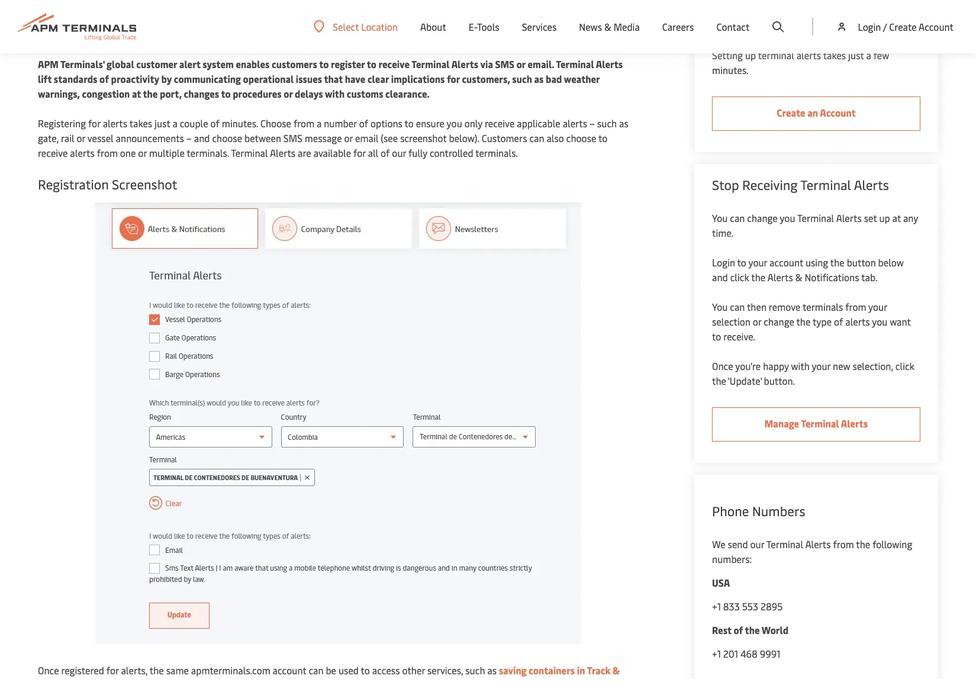 Task type: locate. For each thing, give the bounding box(es) containing it.
global
[[107, 57, 134, 70]]

once left you're
[[713, 360, 734, 373]]

proactivity
[[208, 25, 285, 47]]

the left 'type'
[[797, 315, 811, 328]]

0 horizontal spatial and
[[194, 131, 210, 145]]

alerts inside the setting up terminal alerts takes just a few minutes.
[[797, 49, 822, 62]]

login down time. on the top right
[[713, 256, 736, 269]]

services,
[[428, 664, 463, 677]]

news
[[579, 20, 602, 33]]

1 horizontal spatial login
[[859, 20, 882, 33]]

or
[[517, 57, 526, 70], [284, 87, 293, 100], [77, 131, 85, 145], [344, 131, 353, 145], [138, 146, 147, 159], [753, 315, 762, 328]]

access
[[372, 664, 400, 677]]

alerts left via
[[452, 57, 479, 70]]

operational
[[243, 72, 294, 85]]

login left /
[[859, 20, 882, 33]]

minutes. for takes
[[222, 117, 258, 130]]

system
[[203, 57, 234, 70]]

your inside you can then remove terminals from your selection or change the type of alerts you want to receive.
[[869, 300, 888, 313]]

2 choose from the left
[[567, 131, 597, 145]]

up right the set
[[880, 211, 891, 224]]

1 horizontal spatial our
[[751, 538, 765, 551]]

minutes. down setting
[[713, 63, 749, 76]]

takes inside the registering for alerts takes just a couple of minutes. choose from a number of options to ensure you only receive applicable alerts – such as gate, rail or vessel announcements – and choose between sms message or email (see screenshot below). customers can also choose to receive alerts from one or multiple terminals. terminal alerts are available for all of our fully controlled terminals.
[[130, 117, 152, 130]]

tab.
[[862, 271, 878, 284]]

just up announcements
[[155, 117, 170, 130]]

0 vertical spatial up
[[746, 49, 757, 62]]

just left few
[[849, 49, 865, 62]]

0 vertical spatial account
[[770, 256, 804, 269]]

alerts left /
[[837, 13, 872, 31]]

& right news at the top of the page
[[605, 20, 612, 33]]

0 horizontal spatial create
[[777, 106, 806, 119]]

0 horizontal spatial as
[[488, 664, 497, 677]]

up right setting
[[746, 49, 757, 62]]

to
[[319, 57, 329, 70], [367, 57, 377, 70], [221, 87, 231, 100], [405, 117, 414, 130], [599, 131, 608, 145], [738, 256, 747, 269], [713, 330, 722, 343], [361, 664, 370, 677]]

create left an
[[777, 106, 806, 119]]

you inside you can change you terminal alerts set up at any time.
[[713, 211, 728, 224]]

login / create account
[[859, 20, 954, 33]]

the left the port,
[[143, 87, 158, 100]]

+1 for +1 201 468 9991
[[713, 647, 721, 660]]

login inside the login to your account using the button below and click the alerts & notifications tab.
[[713, 256, 736, 269]]

contact button
[[717, 0, 750, 53]]

terminal inside the registering for alerts takes just a couple of minutes. choose from a number of options to ensure you only receive applicable alerts – such as gate, rail or vessel announcements – and choose between sms message or email (see screenshot below). customers can also choose to receive alerts from one or multiple terminals. terminal alerts are available for all of our fully controlled terminals.
[[231, 146, 268, 159]]

2 horizontal spatial you
[[873, 315, 888, 328]]

up inside the setting up terminal alerts takes just a few minutes.
[[746, 49, 757, 62]]

terminals. down couple
[[187, 146, 229, 159]]

2 horizontal spatial as
[[620, 117, 629, 130]]

– down weather
[[590, 117, 595, 130]]

– down couple
[[186, 131, 192, 145]]

1 horizontal spatial with
[[792, 360, 810, 373]]

0 horizontal spatial account
[[820, 106, 856, 119]]

click inside once you're happy with your new selection, click the 'update' button.
[[896, 360, 915, 373]]

1 vertical spatial account
[[820, 106, 856, 119]]

0 horizontal spatial at
[[132, 87, 141, 100]]

0 horizontal spatial –
[[186, 131, 192, 145]]

terminals'
[[60, 57, 105, 70]]

register
[[331, 57, 365, 70]]

0 horizontal spatial receive
[[38, 146, 68, 159]]

controlled
[[430, 146, 474, 159]]

1 horizontal spatial account
[[919, 20, 954, 33]]

minutes. inside the setting up terminal alerts takes just a few minutes.
[[713, 63, 749, 76]]

alerts inside the login to your account using the button below and click the alerts & notifications tab.
[[768, 271, 794, 284]]

for left alerts,
[[106, 664, 119, 677]]

2 vertical spatial receive
[[38, 146, 68, 159]]

new
[[833, 360, 851, 373]]

0 horizontal spatial our
[[392, 146, 406, 159]]

click right selection,
[[896, 360, 915, 373]]

registered
[[61, 664, 104, 677]]

selection
[[713, 315, 751, 328]]

apmterminals.com
[[191, 664, 271, 677]]

careers button
[[663, 0, 694, 53]]

your up then
[[749, 256, 768, 269]]

login / create account link
[[837, 0, 954, 53]]

0 vertical spatial sms
[[495, 57, 515, 70]]

1 horizontal spatial as
[[535, 72, 544, 85]]

0 vertical spatial +1
[[713, 600, 721, 613]]

1 vertical spatial such
[[598, 117, 617, 130]]

1 horizontal spatial your
[[812, 360, 831, 373]]

account
[[919, 20, 954, 33], [820, 106, 856, 119]]

1 vertical spatial up
[[880, 211, 891, 224]]

once up trace
[[38, 664, 59, 677]]

at inside you can change you terminal alerts set up at any time.
[[893, 211, 902, 224]]

a left couple
[[173, 117, 178, 130]]

and down couple
[[194, 131, 210, 145]]

terminals. down customers
[[476, 146, 518, 159]]

1 vertical spatial +1
[[713, 647, 721, 660]]

set
[[865, 211, 878, 224]]

standards
[[54, 72, 97, 85]]

2 vertical spatial &
[[613, 664, 620, 677]]

0 horizontal spatial minutes.
[[222, 117, 258, 130]]

1 vertical spatial our
[[751, 538, 765, 551]]

and
[[194, 131, 210, 145], [713, 271, 728, 284]]

from left following
[[834, 538, 855, 551]]

0 horizontal spatial click
[[731, 271, 750, 284]]

1 horizontal spatial just
[[849, 49, 865, 62]]

and down time. on the top right
[[713, 271, 728, 284]]

from down vessel
[[97, 146, 118, 159]]

lifting the standard of proactivity
[[38, 25, 285, 47]]

screenshot
[[112, 175, 177, 193]]

login for login to your account using the button below and click the alerts & notifications tab.
[[713, 256, 736, 269]]

account
[[770, 256, 804, 269], [273, 664, 307, 677]]

of right rest
[[734, 624, 744, 637]]

0 vertical spatial just
[[849, 49, 865, 62]]

& right track
[[613, 664, 620, 677]]

1 vertical spatial click
[[896, 360, 915, 373]]

applicable
[[517, 117, 561, 130]]

for left customers,
[[447, 72, 460, 85]]

0 horizontal spatial takes
[[130, 117, 152, 130]]

with down the that
[[325, 87, 345, 100]]

create right /
[[890, 20, 917, 33]]

from down tab.
[[846, 300, 867, 313]]

an
[[808, 106, 819, 119]]

1 horizontal spatial such
[[513, 72, 532, 85]]

minutes. inside the registering for alerts takes just a couple of minutes. choose from a number of options to ensure you only receive applicable alerts – such as gate, rail or vessel announcements – and choose between sms message or email (see screenshot below). customers can also choose to receive alerts from one or multiple terminals. terminal alerts are available for all of our fully controlled terminals.
[[222, 117, 258, 130]]

delays
[[295, 87, 323, 100]]

of inside you can then remove terminals from your selection or change the type of alerts you want to receive.
[[835, 315, 844, 328]]

1 you from the top
[[713, 211, 728, 224]]

9991
[[760, 647, 781, 660]]

terminal up weather
[[556, 57, 594, 70]]

1 vertical spatial change
[[764, 315, 795, 328]]

careers
[[663, 20, 694, 33]]

at inside apm terminals' global customer alert system enables customers to register to receive terminal alerts via sms or email. terminal alerts lift standards of proactivity by communicating operational issues that have clear implications for customers, such as bad weather warnings, congestion at the port, changes to procedures or delays with customs clearance.
[[132, 87, 141, 100]]

2 you from the top
[[713, 300, 728, 313]]

1 horizontal spatial once
[[713, 360, 734, 373]]

only
[[465, 117, 483, 130]]

can left be
[[309, 664, 324, 677]]

2 horizontal spatial a
[[867, 49, 872, 62]]

2 vertical spatial as
[[488, 664, 497, 677]]

can up time. on the top right
[[731, 211, 745, 224]]

receive up clear
[[379, 57, 410, 70]]

of right 'type'
[[835, 315, 844, 328]]

0 vertical spatial our
[[392, 146, 406, 159]]

2 horizontal spatial your
[[869, 300, 888, 313]]

terminal inside you can change you terminal alerts set up at any time.
[[798, 211, 835, 224]]

+1 for +1 833 553 2895
[[713, 600, 721, 613]]

vessel
[[88, 131, 114, 145]]

such
[[513, 72, 532, 85], [598, 117, 617, 130], [466, 664, 485, 677]]

choose left between
[[212, 131, 242, 145]]

the
[[89, 25, 113, 47], [143, 87, 158, 100], [831, 256, 845, 269], [752, 271, 766, 284], [797, 315, 811, 328], [713, 374, 727, 387], [857, 538, 871, 551], [746, 624, 760, 637], [150, 664, 164, 677]]

(see
[[381, 131, 398, 145]]

1 horizontal spatial create
[[890, 20, 917, 33]]

the left same
[[150, 664, 164, 677]]

1 vertical spatial your
[[869, 300, 888, 313]]

2 horizontal spatial such
[[598, 117, 617, 130]]

you up below).
[[447, 117, 462, 130]]

0 vertical spatial takes
[[824, 49, 847, 62]]

1 vertical spatial –
[[186, 131, 192, 145]]

the inside apm terminals' global customer alert system enables customers to register to receive terminal alerts via sms or email. terminal alerts lift standards of proactivity by communicating operational issues that have clear implications for customers, such as bad weather warnings, congestion at the port, changes to procedures or delays with customs clearance.
[[143, 87, 158, 100]]

standard
[[117, 25, 184, 47]]

1 horizontal spatial click
[[896, 360, 915, 373]]

registering for alerts takes just a couple of minutes. choose from a number of options to ensure you only receive applicable alerts – such as gate, rail or vessel announcements – and choose between sms message or email (see screenshot below). customers can also choose to receive alerts from one or multiple terminals. terminal alerts are available for all of our fully controlled terminals.
[[38, 117, 629, 159]]

click up then
[[731, 271, 750, 284]]

account left using
[[770, 256, 804, 269]]

0 horizontal spatial with
[[325, 87, 345, 100]]

2 horizontal spatial &
[[796, 271, 803, 284]]

0 vertical spatial you
[[713, 211, 728, 224]]

0 vertical spatial change
[[748, 211, 778, 224]]

1 vertical spatial account
[[273, 664, 307, 677]]

2 +1 from the top
[[713, 647, 721, 660]]

2 terminals. from the left
[[476, 146, 518, 159]]

of up the congestion
[[100, 72, 109, 85]]

account inside the login to your account using the button below and click the alerts & notifications tab.
[[770, 256, 804, 269]]

0 horizontal spatial once
[[38, 664, 59, 677]]

1 horizontal spatial sms
[[495, 57, 515, 70]]

a left few
[[867, 49, 872, 62]]

our right send
[[751, 538, 765, 551]]

at left any
[[893, 211, 902, 224]]

of up email
[[359, 117, 368, 130]]

0 horizontal spatial your
[[749, 256, 768, 269]]

alerts inside we send our terminal alerts from the following numbers:
[[806, 538, 831, 551]]

1 vertical spatial with
[[792, 360, 810, 373]]

0 vertical spatial at
[[132, 87, 141, 100]]

such down email.
[[513, 72, 532, 85]]

alerts up 'remove'
[[768, 271, 794, 284]]

location
[[361, 20, 398, 33]]

& up 'remove'
[[796, 271, 803, 284]]

0 horizontal spatial &
[[605, 20, 612, 33]]

click inside the login to your account using the button below and click the alerts & notifications tab.
[[731, 271, 750, 284]]

happy
[[764, 360, 789, 373]]

account left be
[[273, 664, 307, 677]]

0 vertical spatial with
[[325, 87, 345, 100]]

0 vertical spatial and
[[194, 131, 210, 145]]

0 vertical spatial &
[[605, 20, 612, 33]]

1 horizontal spatial receive
[[379, 57, 410, 70]]

the left world
[[746, 624, 760, 637]]

1 horizontal spatial minutes.
[[713, 63, 749, 76]]

phone numbers
[[713, 502, 806, 520]]

1 horizontal spatial takes
[[824, 49, 847, 62]]

terminal inside we send our terminal alerts from the following numbers:
[[767, 538, 804, 551]]

e-
[[469, 20, 477, 33]]

about button
[[421, 0, 447, 53]]

options
[[371, 117, 403, 130]]

833
[[724, 600, 740, 613]]

alerts right terminal
[[797, 49, 822, 62]]

for left all
[[354, 146, 366, 159]]

1 vertical spatial &
[[796, 271, 803, 284]]

once you're happy with your new selection, click the 'update' button.
[[713, 360, 915, 387]]

0 vertical spatial click
[[731, 271, 750, 284]]

you up time. on the top right
[[713, 211, 728, 224]]

1 +1 from the top
[[713, 600, 721, 613]]

stop
[[713, 176, 740, 194]]

0 vertical spatial –
[[590, 117, 595, 130]]

alerts down rail
[[70, 146, 95, 159]]

0 horizontal spatial sms
[[284, 131, 303, 145]]

following
[[873, 538, 913, 551]]

0 vertical spatial receive
[[379, 57, 410, 70]]

2 vertical spatial your
[[812, 360, 831, 373]]

in
[[577, 664, 585, 677]]

alerts up weather
[[596, 57, 623, 70]]

receive down gate,
[[38, 146, 68, 159]]

1 vertical spatial minutes.
[[222, 117, 258, 130]]

1 vertical spatial once
[[38, 664, 59, 677]]

sms up are
[[284, 131, 303, 145]]

our inside we send our terminal alerts from the following numbers:
[[751, 538, 765, 551]]

you down stop receiving terminal alerts on the right
[[780, 211, 796, 224]]

containers
[[529, 664, 575, 677]]

be
[[326, 664, 336, 677]]

the left 'update'
[[713, 374, 727, 387]]

0 horizontal spatial login
[[713, 256, 736, 269]]

you up selection
[[713, 300, 728, 313]]

1 horizontal spatial choose
[[567, 131, 597, 145]]

0 horizontal spatial a
[[173, 117, 178, 130]]

terminal down between
[[231, 146, 268, 159]]

as inside the registering for alerts takes just a couple of minutes. choose from a number of options to ensure you only receive applicable alerts – such as gate, rail or vessel announcements – and choose between sms message or email (see screenshot below). customers can also choose to receive alerts from one or multiple terminals. terminal alerts are available for all of our fully controlled terminals.
[[620, 117, 629, 130]]

1 vertical spatial login
[[713, 256, 736, 269]]

1 horizontal spatial up
[[880, 211, 891, 224]]

&
[[605, 20, 612, 33], [796, 271, 803, 284], [613, 664, 620, 677]]

1 horizontal spatial you
[[780, 211, 796, 224]]

terminal up you can change you terminal alerts set up at any time.
[[801, 176, 852, 194]]

a up message on the left of page
[[317, 117, 322, 130]]

from inside we send our terminal alerts from the following numbers:
[[834, 538, 855, 551]]

can inside the registering for alerts takes just a couple of minutes. choose from a number of options to ensure you only receive applicable alerts – such as gate, rail or vessel announcements – and choose between sms message or email (see screenshot below). customers can also choose to receive alerts from one or multiple terminals. terminal alerts are available for all of our fully controlled terminals.
[[530, 131, 545, 145]]

alerts
[[797, 49, 822, 62], [103, 117, 127, 130], [563, 117, 588, 130], [70, 146, 95, 159], [846, 315, 871, 328]]

0 horizontal spatial account
[[273, 664, 307, 677]]

from inside you can then remove terminals from your selection or change the type of alerts you want to receive.
[[846, 300, 867, 313]]

takes up announcements
[[130, 117, 152, 130]]

that
[[324, 72, 343, 85]]

alerts up 'also'
[[563, 117, 588, 130]]

you inside you can then remove terminals from your selection or change the type of alerts you want to receive.
[[713, 300, 728, 313]]

just inside the setting up terminal alerts takes just a few minutes.
[[849, 49, 865, 62]]

any
[[904, 211, 919, 224]]

0 vertical spatial as
[[535, 72, 544, 85]]

1 vertical spatial takes
[[130, 117, 152, 130]]

0 vertical spatial minutes.
[[713, 63, 749, 76]]

can
[[530, 131, 545, 145], [731, 211, 745, 224], [731, 300, 745, 313], [309, 664, 324, 677]]

the left following
[[857, 538, 871, 551]]

congestion
[[82, 87, 130, 100]]

below).
[[449, 131, 480, 145]]

can down applicable
[[530, 131, 545, 145]]

takes inside the setting up terminal alerts takes just a few minutes.
[[824, 49, 847, 62]]

terminal
[[759, 49, 795, 62]]

a
[[867, 49, 872, 62], [173, 117, 178, 130], [317, 117, 322, 130]]

sms inside apm terminals' global customer alert system enables customers to register to receive terminal alerts via sms or email. terminal alerts lift standards of proactivity by communicating operational issues that have clear implications for customers, such as bad weather warnings, congestion at the port, changes to procedures or delays with customs clearance.
[[495, 57, 515, 70]]

1 horizontal spatial terminals.
[[476, 146, 518, 159]]

+1 left 201
[[713, 647, 721, 660]]

0 vertical spatial you
[[447, 117, 462, 130]]

apm terminals' global customer alert system enables customers to register to receive terminal alerts via sms or email. terminal alerts lift standards of proactivity by communicating operational issues that have clear implications for customers, such as bad weather warnings, congestion at the port, changes to procedures or delays with customs clearance.
[[38, 57, 623, 100]]

sms right via
[[495, 57, 515, 70]]

e-tools
[[469, 20, 500, 33]]

customers
[[272, 57, 317, 70]]

1 horizontal spatial account
[[770, 256, 804, 269]]

just inside the registering for alerts takes just a couple of minutes. choose from a number of options to ensure you only receive applicable alerts – such as gate, rail or vessel announcements – and choose between sms message or email (see screenshot below). customers can also choose to receive alerts from one or multiple terminals. terminal alerts are available for all of our fully controlled terminals.
[[155, 117, 170, 130]]

with right "happy"
[[792, 360, 810, 373]]

takes left few
[[824, 49, 847, 62]]

receive
[[379, 57, 410, 70], [485, 117, 515, 130], [38, 146, 68, 159]]

a inside the setting up terminal alerts takes just a few minutes.
[[867, 49, 872, 62]]

the up notifications
[[831, 256, 845, 269]]

for
[[763, 13, 780, 31], [447, 72, 460, 85], [88, 117, 101, 130], [354, 146, 366, 159], [106, 664, 119, 677]]

1 vertical spatial and
[[713, 271, 728, 284]]

or down then
[[753, 315, 762, 328]]

at
[[132, 87, 141, 100], [893, 211, 902, 224]]

communicating
[[174, 72, 241, 85]]

you inside the registering for alerts takes just a couple of minutes. choose from a number of options to ensure you only receive applicable alerts – such as gate, rail or vessel announcements – and choose between sms message or email (see screenshot below). customers can also choose to receive alerts from one or multiple terminals. terminal alerts are available for all of our fully controlled terminals.
[[447, 117, 462, 130]]

takes
[[824, 49, 847, 62], [130, 117, 152, 130]]

0 horizontal spatial you
[[447, 117, 462, 130]]

2 vertical spatial you
[[873, 315, 888, 328]]

your inside the login to your account using the button below and click the alerts & notifications tab.
[[749, 256, 768, 269]]

all
[[368, 146, 379, 159]]

0 vertical spatial such
[[513, 72, 532, 85]]

enables
[[236, 57, 270, 70]]

you left want
[[873, 315, 888, 328]]

change down receiving
[[748, 211, 778, 224]]

you inside you can change you terminal alerts set up at any time.
[[780, 211, 796, 224]]

saving
[[499, 664, 527, 677]]

0 horizontal spatial just
[[155, 117, 170, 130]]

the inside once you're happy with your new selection, click the 'update' button.
[[713, 374, 727, 387]]

2 horizontal spatial receive
[[485, 117, 515, 130]]

once inside once you're happy with your new selection, click the 'update' button.
[[713, 360, 734, 373]]

email.
[[528, 57, 555, 70]]

1 horizontal spatial and
[[713, 271, 728, 284]]

1 horizontal spatial –
[[590, 117, 595, 130]]

terminal down stop receiving terminal alerts on the right
[[798, 211, 835, 224]]

you for you can then remove terminals from your selection or change the type of alerts you want to receive.
[[713, 300, 728, 313]]

apm
[[38, 57, 59, 70]]

your left the new on the bottom right of page
[[812, 360, 831, 373]]

choose right 'also'
[[567, 131, 597, 145]]

manage terminal alerts
[[765, 417, 869, 430]]

or left delays at the left top of the page
[[284, 87, 293, 100]]

from up message on the left of page
[[294, 117, 315, 130]]

1 vertical spatial as
[[620, 117, 629, 130]]

such right services,
[[466, 664, 485, 677]]

of
[[188, 25, 204, 47], [100, 72, 109, 85], [211, 117, 220, 130], [359, 117, 368, 130], [381, 146, 390, 159], [835, 315, 844, 328], [734, 624, 744, 637]]

& inside the login to your account using the button below and click the alerts & notifications tab.
[[796, 271, 803, 284]]

terminal up the setting up terminal alerts takes just a few minutes.
[[783, 13, 834, 31]]

0 vertical spatial login
[[859, 20, 882, 33]]

1 vertical spatial you
[[780, 211, 796, 224]]

you for you can change you terminal alerts set up at any time.
[[713, 211, 728, 224]]

time.
[[713, 226, 734, 239]]

implications
[[391, 72, 445, 85]]

0 horizontal spatial up
[[746, 49, 757, 62]]

minutes. up between
[[222, 117, 258, 130]]

about
[[421, 20, 447, 33]]

change down 'remove'
[[764, 315, 795, 328]]

1 vertical spatial you
[[713, 300, 728, 313]]

alerts right 'type'
[[846, 315, 871, 328]]

alerts left are
[[270, 146, 296, 159]]



Task type: describe. For each thing, give the bounding box(es) containing it.
0 vertical spatial create
[[890, 20, 917, 33]]

with inside apm terminals' global customer alert system enables customers to register to receive terminal alerts via sms or email. terminal alerts lift standards of proactivity by communicating operational issues that have clear implications for customers, such as bad weather warnings, congestion at the port, changes to procedures or delays with customs clearance.
[[325, 87, 345, 100]]

select location button
[[314, 20, 398, 33]]

rest of the world
[[713, 624, 789, 637]]

rest
[[713, 624, 732, 637]]

the up then
[[752, 271, 766, 284]]

can inside you can change you terminal alerts set up at any time.
[[731, 211, 745, 224]]

setting
[[713, 49, 743, 62]]

news & media
[[579, 20, 640, 33]]

we send our terminal alerts from the following numbers:
[[713, 538, 913, 566]]

ensure
[[416, 117, 445, 130]]

up inside you can change you terminal alerts set up at any time.
[[880, 211, 891, 224]]

terminal up implications
[[412, 57, 450, 70]]

announcements
[[116, 131, 184, 145]]

0 vertical spatial account
[[919, 20, 954, 33]]

once registered for alerts, the same apmterminals.com account can be used to access other services, such as
[[38, 664, 497, 677]]

are
[[298, 146, 311, 159]]

to inside the login to your account using the button below and click the alerts & notifications tab.
[[738, 256, 747, 269]]

available
[[314, 146, 351, 159]]

for up terminal
[[763, 13, 780, 31]]

below
[[879, 256, 904, 269]]

the up terminals'
[[89, 25, 113, 47]]

gate,
[[38, 131, 59, 145]]

login for login / create account
[[859, 20, 882, 33]]

procedures
[[233, 87, 282, 100]]

or right rail
[[77, 131, 85, 145]]

1 choose from the left
[[212, 131, 242, 145]]

register for terminal alerts
[[713, 13, 872, 31]]

screenshot
[[400, 131, 447, 145]]

customers,
[[462, 72, 510, 85]]

also
[[547, 131, 564, 145]]

create an account link
[[713, 97, 921, 131]]

number
[[324, 117, 357, 130]]

services
[[522, 20, 557, 33]]

clearance.
[[386, 87, 430, 100]]

terminal right the manage
[[802, 417, 840, 430]]

minutes. for alerts
[[713, 63, 749, 76]]

1 vertical spatial receive
[[485, 117, 515, 130]]

or right the one
[[138, 146, 147, 159]]

of right all
[[381, 146, 390, 159]]

registration screenshot
[[38, 175, 177, 193]]

of right couple
[[211, 117, 220, 130]]

553
[[743, 600, 759, 613]]

such inside apm terminals' global customer alert system enables customers to register to receive terminal alerts via sms or email. terminal alerts lift standards of proactivity by communicating operational issues that have clear implications for customers, such as bad weather warnings, congestion at the port, changes to procedures or delays with customs clearance.
[[513, 72, 532, 85]]

once for once you're happy with your new selection, click the 'update' button.
[[713, 360, 734, 373]]

send
[[728, 538, 749, 551]]

usa
[[713, 576, 731, 589]]

+1 201 468 9991
[[713, 647, 781, 660]]

services button
[[522, 0, 557, 53]]

couple
[[180, 117, 208, 130]]

multiple
[[149, 146, 185, 159]]

our inside the registering for alerts takes just a couple of minutes. choose from a number of options to ensure you only receive applicable alerts – such as gate, rail or vessel announcements – and choose between sms message or email (see screenshot below). customers can also choose to receive alerts from one or multiple terminals. terminal alerts are available for all of our fully controlled terminals.
[[392, 146, 406, 159]]

such inside the registering for alerts takes just a couple of minutes. choose from a number of options to ensure you only receive applicable alerts – such as gate, rail or vessel announcements – and choose between sms message or email (see screenshot below). customers can also choose to receive alerts from one or multiple terminals. terminal alerts are available for all of our fully controlled terminals.
[[598, 117, 617, 130]]

registration
[[38, 175, 109, 193]]

of up alert
[[188, 25, 204, 47]]

news & media button
[[579, 0, 640, 53]]

changes
[[184, 87, 219, 100]]

few
[[874, 49, 890, 62]]

you inside you can then remove terminals from your selection or change the type of alerts you want to receive.
[[873, 315, 888, 328]]

register
[[713, 13, 760, 31]]

manage
[[765, 417, 800, 430]]

issues
[[296, 72, 322, 85]]

alerts inside you can change you terminal alerts set up at any time.
[[837, 211, 862, 224]]

+1 833 553 2895
[[713, 600, 783, 613]]

for up vessel
[[88, 117, 101, 130]]

trace
[[38, 679, 61, 679]]

track
[[587, 664, 611, 677]]

warnings,
[[38, 87, 80, 100]]

1 terminals. from the left
[[187, 146, 229, 159]]

you're
[[736, 360, 761, 373]]

select location
[[333, 20, 398, 33]]

change inside you can change you terminal alerts set up at any time.
[[748, 211, 778, 224]]

via
[[481, 57, 493, 70]]

login to your account using the button below and click the alerts & notifications tab.
[[713, 256, 904, 284]]

of inside apm terminals' global customer alert system enables customers to register to receive terminal alerts via sms or email. terminal alerts lift standards of proactivity by communicating operational issues that have clear implications for customers, such as bad weather warnings, congestion at the port, changes to procedures or delays with customs clearance.
[[100, 72, 109, 85]]

terminal alerts subscription image
[[95, 202, 581, 645]]

& inside saving containers in track & trace
[[613, 664, 620, 677]]

for inside apm terminals' global customer alert system enables customers to register to receive terminal alerts via sms or email. terminal alerts lift standards of proactivity by communicating operational issues that have clear implications for customers, such as bad weather warnings, congestion at the port, changes to procedures or delays with customs clearance.
[[447, 72, 460, 85]]

can inside you can then remove terminals from your selection or change the type of alerts you want to receive.
[[731, 300, 745, 313]]

used
[[339, 664, 359, 677]]

alerts,
[[121, 664, 148, 677]]

or left email.
[[517, 57, 526, 70]]

alerts up vessel
[[103, 117, 127, 130]]

lift
[[38, 72, 52, 85]]

and inside the login to your account using the button below and click the alerts & notifications tab.
[[713, 271, 728, 284]]

port,
[[160, 87, 182, 100]]

notifications
[[805, 271, 860, 284]]

1 horizontal spatial a
[[317, 117, 322, 130]]

as inside apm terminals' global customer alert system enables customers to register to receive terminal alerts via sms or email. terminal alerts lift standards of proactivity by communicating operational issues that have clear implications for customers, such as bad weather warnings, congestion at the port, changes to procedures or delays with customs clearance.
[[535, 72, 544, 85]]

to inside you can then remove terminals from your selection or change the type of alerts you want to receive.
[[713, 330, 722, 343]]

0 horizontal spatial such
[[466, 664, 485, 677]]

one
[[120, 146, 136, 159]]

numbers:
[[713, 553, 752, 566]]

1 vertical spatial create
[[777, 106, 806, 119]]

using
[[806, 256, 829, 269]]

receiving
[[743, 176, 798, 194]]

customs
[[347, 87, 384, 100]]

registering
[[38, 117, 86, 130]]

weather
[[564, 72, 600, 85]]

or down number
[[344, 131, 353, 145]]

the inside you can then remove terminals from your selection or change the type of alerts you want to receive.
[[797, 315, 811, 328]]

alerts up the set
[[855, 176, 890, 194]]

manage terminal alerts link
[[713, 408, 921, 442]]

then
[[747, 300, 767, 313]]

saving containers in track & trace link
[[38, 664, 620, 679]]

the inside we send our terminal alerts from the following numbers:
[[857, 538, 871, 551]]

remove
[[769, 300, 801, 313]]

type
[[813, 315, 832, 328]]

alerts inside the registering for alerts takes just a couple of minutes. choose from a number of options to ensure you only receive applicable alerts – such as gate, rail or vessel announcements – and choose between sms message or email (see screenshot below). customers can also choose to receive alerts from one or multiple terminals. terminal alerts are available for all of our fully controlled terminals.
[[270, 146, 296, 159]]

same
[[166, 664, 189, 677]]

receive inside apm terminals' global customer alert system enables customers to register to receive terminal alerts via sms or email. terminal alerts lift standards of proactivity by communicating operational issues that have clear implications for customers, such as bad weather warnings, congestion at the port, changes to procedures or delays with customs clearance.
[[379, 57, 410, 70]]

between
[[245, 131, 281, 145]]

e-tools button
[[469, 0, 500, 53]]

alerts inside you can then remove terminals from your selection or change the type of alerts you want to receive.
[[846, 315, 871, 328]]

/
[[884, 20, 888, 33]]

with inside once you're happy with your new selection, click the 'update' button.
[[792, 360, 810, 373]]

& inside dropdown button
[[605, 20, 612, 33]]

sms inside the registering for alerts takes just a couple of minutes. choose from a number of options to ensure you only receive applicable alerts – such as gate, rail or vessel announcements – and choose between sms message or email (see screenshot below). customers can also choose to receive alerts from one or multiple terminals. terminal alerts are available for all of our fully controlled terminals.
[[284, 131, 303, 145]]

change inside you can then remove terminals from your selection or change the type of alerts you want to receive.
[[764, 315, 795, 328]]

want
[[890, 315, 911, 328]]

or inside you can then remove terminals from your selection or change the type of alerts you want to receive.
[[753, 315, 762, 328]]

alerts down the new on the bottom right of page
[[842, 417, 869, 430]]

you can change you terminal alerts set up at any time.
[[713, 211, 919, 239]]

your inside once you're happy with your new selection, click the 'update' button.
[[812, 360, 831, 373]]

button
[[847, 256, 876, 269]]

and inside the registering for alerts takes just a couple of minutes. choose from a number of options to ensure you only receive applicable alerts – such as gate, rail or vessel announcements – and choose between sms message or email (see screenshot below). customers can also choose to receive alerts from one or multiple terminals. terminal alerts are available for all of our fully controlled terminals.
[[194, 131, 210, 145]]

once for once registered for alerts, the same apmterminals.com account can be used to access other services, such as
[[38, 664, 59, 677]]

clear
[[368, 72, 389, 85]]

receive.
[[724, 330, 756, 343]]

customer
[[136, 57, 177, 70]]



Task type: vqa. For each thing, say whether or not it's contained in the screenshot.
standards
yes



